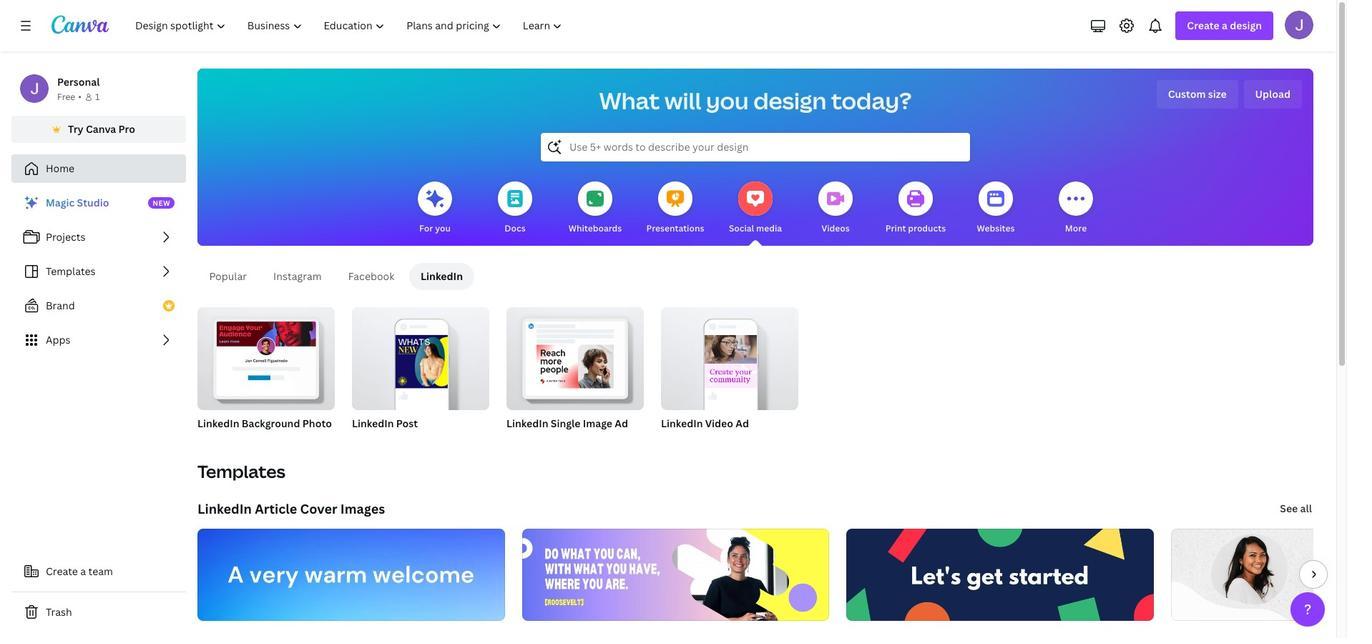 Task type: locate. For each thing, give the bounding box(es) containing it.
create inside dropdown button
[[1187, 19, 1220, 32]]

personal
[[57, 75, 100, 89]]

trash link
[[11, 599, 186, 628]]

group
[[197, 302, 335, 411], [352, 302, 489, 411], [507, 302, 644, 411], [661, 302, 799, 411]]

what
[[599, 85, 660, 116]]

upload button
[[1244, 80, 1302, 109]]

linkedin post
[[352, 417, 418, 431]]

0 vertical spatial design
[[1230, 19, 1262, 32]]

media
[[756, 223, 782, 235]]

1 horizontal spatial a
[[1222, 19, 1228, 32]]

will
[[665, 85, 701, 116]]

print
[[886, 223, 906, 235]]

you
[[706, 85, 749, 116], [435, 223, 451, 235]]

linkedin left background
[[197, 417, 239, 431]]

1 vertical spatial you
[[435, 223, 451, 235]]

ad right "image"
[[615, 417, 628, 431]]

videos
[[822, 223, 850, 235]]

canva
[[86, 122, 116, 136]]

pro
[[118, 122, 135, 136]]

1 vertical spatial templates
[[197, 460, 286, 484]]

you right the for
[[435, 223, 451, 235]]

create left team
[[46, 565, 78, 579]]

linkedin for linkedin article cover images
[[197, 501, 252, 518]]

linkedin background photo group
[[197, 302, 335, 449]]

1 horizontal spatial ad
[[736, 417, 749, 431]]

0 horizontal spatial create
[[46, 565, 78, 579]]

home link
[[11, 155, 186, 183]]

for you button
[[418, 172, 452, 246]]

3 group from the left
[[507, 302, 644, 411]]

linkedin left article
[[197, 501, 252, 518]]

group up linkedin background photo
[[197, 302, 335, 411]]

video
[[705, 417, 733, 431]]

custom
[[1168, 87, 1206, 101]]

ad right "video" at the bottom right of the page
[[736, 417, 749, 431]]

a left team
[[80, 565, 86, 579]]

linkedin
[[421, 270, 463, 283], [197, 417, 239, 431], [352, 417, 394, 431], [507, 417, 548, 431], [661, 417, 703, 431], [197, 501, 252, 518]]

you right will
[[706, 85, 749, 116]]

4 group from the left
[[661, 302, 799, 411]]

create up custom size
[[1187, 19, 1220, 32]]

design up search search box
[[754, 85, 827, 116]]

0 horizontal spatial templates
[[46, 265, 96, 278]]

1 horizontal spatial design
[[1230, 19, 1262, 32]]

instagram
[[273, 270, 322, 283]]

a
[[1222, 19, 1228, 32], [80, 565, 86, 579]]

templates down projects
[[46, 265, 96, 278]]

group up post
[[352, 302, 489, 411]]

a inside create a team button
[[80, 565, 86, 579]]

linkedin post group
[[352, 302, 489, 449]]

list
[[11, 189, 186, 355]]

linkedin for linkedin background photo
[[197, 417, 239, 431]]

for you
[[419, 223, 451, 235]]

None search field
[[541, 133, 970, 162]]

print products button
[[886, 172, 946, 246]]

presentations
[[646, 223, 704, 235]]

0 vertical spatial a
[[1222, 19, 1228, 32]]

templates
[[46, 265, 96, 278], [197, 460, 286, 484]]

linkedin left post
[[352, 417, 394, 431]]

1 horizontal spatial you
[[706, 85, 749, 116]]

top level navigation element
[[126, 11, 575, 40]]

new
[[153, 198, 171, 208]]

1 group from the left
[[197, 302, 335, 411]]

image
[[583, 417, 612, 431]]

create inside button
[[46, 565, 78, 579]]

design
[[1230, 19, 1262, 32], [754, 85, 827, 116]]

today?
[[831, 85, 912, 116]]

0 horizontal spatial ad
[[615, 417, 628, 431]]

1 vertical spatial a
[[80, 565, 86, 579]]

more
[[1065, 223, 1087, 235]]

1 vertical spatial create
[[46, 565, 78, 579]]

for
[[419, 223, 433, 235]]

linkedin left "video" at the bottom right of the page
[[661, 417, 703, 431]]

design inside create a design dropdown button
[[1230, 19, 1262, 32]]

1 horizontal spatial create
[[1187, 19, 1220, 32]]

social media
[[729, 223, 782, 235]]

facebook
[[348, 270, 394, 283]]

photo
[[302, 417, 332, 431]]

design left jacob simon image
[[1230, 19, 1262, 32]]

instagram button
[[261, 263, 334, 290]]

brand
[[46, 299, 75, 313]]

templates up article
[[197, 460, 286, 484]]

0 vertical spatial templates
[[46, 265, 96, 278]]

0 vertical spatial create
[[1187, 19, 1220, 32]]

team
[[88, 565, 113, 579]]

group for linkedin background photo
[[197, 302, 335, 411]]

see
[[1280, 502, 1298, 516]]

0 horizontal spatial you
[[435, 223, 451, 235]]

group up linkedin single image ad
[[507, 302, 644, 411]]

group up "video" at the bottom right of the page
[[661, 302, 799, 411]]

free
[[57, 91, 75, 103]]

popular
[[209, 270, 247, 283]]

a up size
[[1222, 19, 1228, 32]]

linkedin button
[[409, 263, 474, 290]]

linkedin inside button
[[421, 270, 463, 283]]

more button
[[1059, 172, 1093, 246]]

popular button
[[197, 263, 259, 290]]

0 horizontal spatial a
[[80, 565, 86, 579]]

linkedin single image ad group
[[507, 302, 644, 449]]

0 horizontal spatial design
[[754, 85, 827, 116]]

what will you design today?
[[599, 85, 912, 116]]

linkedin left the single
[[507, 417, 548, 431]]

products
[[908, 223, 946, 235]]

magic studio
[[46, 196, 109, 210]]

custom size
[[1168, 87, 1227, 101]]

linkedin video ad group
[[661, 302, 799, 449]]

a inside create a design dropdown button
[[1222, 19, 1228, 32]]

all
[[1300, 502, 1312, 516]]

videos button
[[819, 172, 853, 246]]

print products
[[886, 223, 946, 235]]

studio
[[77, 196, 109, 210]]

ad
[[615, 417, 628, 431], [736, 417, 749, 431]]

you inside the for you button
[[435, 223, 451, 235]]

templates link
[[11, 258, 186, 286]]

home
[[46, 162, 75, 175]]

create
[[1187, 19, 1220, 32], [46, 565, 78, 579]]

websites
[[977, 223, 1015, 235]]

linkedin down 'for you'
[[421, 270, 463, 283]]

linkedin inside 'group'
[[197, 417, 239, 431]]



Task type: vqa. For each thing, say whether or not it's contained in the screenshot.
What
yes



Task type: describe. For each thing, give the bounding box(es) containing it.
post
[[396, 417, 418, 431]]

images
[[340, 501, 385, 518]]

upload
[[1255, 87, 1291, 101]]

try
[[68, 122, 83, 136]]

social media button
[[729, 172, 782, 246]]

cover
[[300, 501, 337, 518]]

a for design
[[1222, 19, 1228, 32]]

article
[[255, 501, 297, 518]]

linkedin background photo
[[197, 417, 332, 431]]

create for create a design
[[1187, 19, 1220, 32]]

linkedin article cover images
[[197, 501, 385, 518]]

linkedin for linkedin
[[421, 270, 463, 283]]

whiteboards button
[[569, 172, 622, 246]]

whiteboards
[[569, 223, 622, 235]]

apps link
[[11, 326, 186, 355]]

custom size button
[[1157, 80, 1238, 109]]

2 group from the left
[[352, 302, 489, 411]]

list containing magic studio
[[11, 189, 186, 355]]

linkedin for linkedin post
[[352, 417, 394, 431]]

presentations button
[[646, 172, 704, 246]]

trash
[[46, 606, 72, 620]]

0 vertical spatial you
[[706, 85, 749, 116]]

apps
[[46, 333, 70, 347]]

projects
[[46, 230, 85, 244]]

facebook button
[[336, 263, 406, 290]]

group for linkedin video ad
[[661, 302, 799, 411]]

see all link
[[1279, 495, 1314, 524]]

size
[[1208, 87, 1227, 101]]

websites button
[[977, 172, 1015, 246]]

jacob simon image
[[1285, 11, 1314, 39]]

try canva pro button
[[11, 116, 186, 143]]

free •
[[57, 91, 82, 103]]

single
[[551, 417, 581, 431]]

a for team
[[80, 565, 86, 579]]

docs button
[[498, 172, 532, 246]]

•
[[78, 91, 82, 103]]

group for linkedin single image ad
[[507, 302, 644, 411]]

create a team
[[46, 565, 113, 579]]

brand link
[[11, 292, 186, 321]]

magic
[[46, 196, 75, 210]]

1 horizontal spatial templates
[[197, 460, 286, 484]]

create for create a team
[[46, 565, 78, 579]]

1
[[95, 91, 100, 103]]

1 ad from the left
[[615, 417, 628, 431]]

try canva pro
[[68, 122, 135, 136]]

2 ad from the left
[[736, 417, 749, 431]]

linkedin article cover images link
[[197, 501, 385, 518]]

create a design button
[[1176, 11, 1274, 40]]

Search search field
[[570, 134, 942, 161]]

background
[[242, 417, 300, 431]]

create a team button
[[11, 558, 186, 587]]

linkedin single image ad
[[507, 417, 628, 431]]

templates inside list
[[46, 265, 96, 278]]

social
[[729, 223, 754, 235]]

docs
[[505, 223, 526, 235]]

linkedin for linkedin video ad
[[661, 417, 703, 431]]

create a design
[[1187, 19, 1262, 32]]

linkedin for linkedin single image ad
[[507, 417, 548, 431]]

see all
[[1280, 502, 1312, 516]]

linkedin video ad
[[661, 417, 749, 431]]

1 vertical spatial design
[[754, 85, 827, 116]]

projects link
[[11, 223, 186, 252]]



